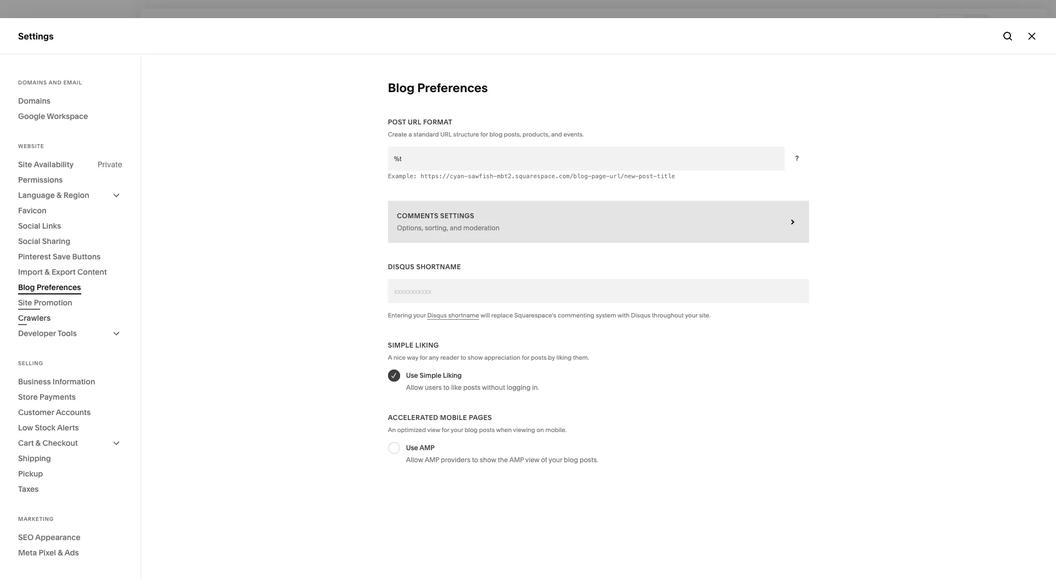 Task type: locate. For each thing, give the bounding box(es) containing it.
posts.
[[580, 456, 598, 464]]

blog preferences
[[388, 81, 488, 96], [18, 283, 81, 293]]

entering your disqus shortname will replace squarespace's commenting system with disqus throughout your site.
[[388, 312, 711, 320]]

show up the 'use simple liking allow users to like posts without logging in.'
[[468, 354, 483, 362]]

posts right like
[[463, 384, 481, 392]]

domains for and
[[18, 80, 47, 86]]

website up site availability
[[18, 143, 44, 149]]

show left the
[[480, 456, 496, 464]]

site down 'analytics'
[[18, 160, 32, 170]]

to inside use amp allow amp providers to show the amp view of your blog posts.
[[472, 456, 478, 464]]

gr
[[22, 517, 32, 525]]

amp
[[420, 444, 435, 452], [425, 456, 439, 464], [509, 456, 524, 464]]

simple liking a nice way for any reader to show appreciation for posts by liking them.
[[388, 342, 589, 362]]

posts inside simple liking a nice way for any reader to show appreciation for posts by liking them.
[[531, 354, 547, 362]]

domains for google
[[18, 96, 51, 106]]

selling up the business on the left bottom of the page
[[18, 361, 43, 367]]

& left 'region'
[[57, 191, 62, 200]]

1 horizontal spatial blog preferences
[[388, 81, 488, 96]]

0 horizontal spatial to
[[443, 384, 450, 392]]

seo appearance meta pixel & ads
[[18, 533, 80, 558]]

simple up "nice"
[[388, 342, 414, 350]]

2 horizontal spatial and
[[551, 131, 562, 138]]

standard
[[414, 131, 439, 138]]

pages
[[469, 414, 492, 422]]

0 horizontal spatial blog
[[465, 427, 478, 434]]

moderation
[[463, 224, 500, 232]]

blog left posts,
[[490, 131, 503, 138]]

2 domains from the top
[[18, 96, 51, 106]]

& left "ads"
[[58, 548, 63, 558]]

posts
[[531, 354, 547, 362], [463, 384, 481, 392], [479, 427, 495, 434]]

2 horizontal spatial blog
[[564, 456, 578, 464]]

crawlers link
[[18, 311, 122, 326]]

1 social from the top
[[18, 221, 40, 231]]

email
[[63, 80, 82, 86]]

to left like
[[443, 384, 450, 392]]

pinterest
[[18, 252, 51, 262]]

0 vertical spatial allow
[[406, 384, 423, 392]]

cart & checkout
[[18, 439, 78, 449]]

and inside post url format create a standard url structure for blog posts, products, and events.
[[551, 131, 562, 138]]

entering
[[388, 312, 412, 320]]

simple inside simple liking a nice way for any reader to show appreciation for posts by liking them.
[[388, 342, 414, 350]]

1 vertical spatial marketing
[[18, 517, 54, 523]]

preferences up format
[[417, 81, 488, 96]]

site
[[18, 160, 32, 170], [18, 298, 32, 308]]

0 vertical spatial site
[[18, 160, 32, 170]]

shortname
[[416, 263, 461, 271]]

0 vertical spatial to
[[461, 354, 466, 362]]

2 site from the top
[[18, 298, 32, 308]]

1 vertical spatial preferences
[[37, 283, 81, 293]]

post-
[[639, 173, 657, 180]]

0 vertical spatial show
[[468, 354, 483, 362]]

url up a
[[408, 118, 421, 126]]

for inside post url format create a standard url structure for blog posts, products, and events.
[[481, 131, 488, 138]]

1 site from the top
[[18, 160, 32, 170]]

page-
[[592, 173, 610, 180]]

2 horizontal spatial to
[[472, 456, 478, 464]]

1 vertical spatial show
[[480, 456, 496, 464]]

1 domains from the top
[[18, 80, 47, 86]]

1 horizontal spatial blog
[[388, 81, 415, 96]]

favicon
[[18, 206, 46, 216]]

permissions link
[[18, 172, 122, 188]]

pickup link
[[18, 467, 122, 482]]

business information store payments customer accounts low stock alerts
[[18, 377, 95, 433]]

& inside seo appearance meta pixel & ads
[[58, 548, 63, 558]]

blog left 'posts.'
[[564, 456, 578, 464]]

post
[[388, 118, 406, 126]]

& right cart
[[36, 439, 41, 449]]

allow down optimized
[[406, 456, 423, 464]]

viewing
[[513, 427, 535, 434]]

1 horizontal spatial simple
[[420, 372, 442, 380]]

0 horizontal spatial view
[[427, 427, 440, 434]]

1 horizontal spatial to
[[461, 354, 466, 362]]

blog
[[388, 81, 415, 96], [18, 283, 35, 293]]

site availability
[[18, 160, 74, 170]]

1 vertical spatial domains
[[18, 96, 51, 106]]

private
[[98, 160, 122, 170]]

view inside accelerated mobile pages an optimized view for your blog posts when viewing on mobile.
[[427, 427, 440, 434]]

preferences down export
[[37, 283, 81, 293]]

liking up any
[[415, 342, 439, 350]]

disqus right with
[[631, 312, 651, 320]]

social sharing link
[[18, 234, 122, 249]]

settings up pickup
[[18, 457, 53, 468]]

settings up sorting,
[[440, 212, 474, 220]]

liking up like
[[443, 372, 462, 380]]

0 vertical spatial and
[[49, 80, 62, 86]]

0 vertical spatial domains
[[18, 80, 47, 86]]

1 horizontal spatial view
[[525, 456, 540, 464]]

for down mobile
[[442, 427, 449, 434]]

1 vertical spatial url
[[440, 131, 452, 138]]

0 vertical spatial view
[[427, 427, 440, 434]]

blog inside blog preferences link
[[18, 283, 35, 293]]

alerts
[[57, 423, 79, 433]]

to for amp
[[472, 456, 478, 464]]

site up crawlers
[[18, 298, 32, 308]]

view left of
[[525, 456, 540, 464]]

disqus left 'shortname'
[[388, 263, 415, 271]]

blog down pages
[[465, 427, 478, 434]]

taxes link
[[18, 482, 122, 497]]

1 horizontal spatial blog
[[490, 131, 503, 138]]

0 vertical spatial website
[[18, 68, 52, 79]]

disqus left shortname
[[427, 312, 447, 320]]

payments
[[40, 393, 76, 402]]

1 horizontal spatial url
[[440, 131, 452, 138]]

settings inside comments settings options, sorting, and moderation
[[440, 212, 474, 220]]

view inside use amp allow amp providers to show the amp view of your blog posts.
[[525, 456, 540, 464]]

social down 'favicon'
[[18, 221, 40, 231]]

scheduling link
[[18, 166, 122, 180]]

a
[[388, 354, 392, 362]]

use inside use amp allow amp providers to show the amp view of your blog posts.
[[406, 444, 418, 452]]

0 vertical spatial selling
[[18, 88, 46, 99]]

favicon social links social sharing pinterest save buttons import & export content
[[18, 206, 107, 277]]

1 vertical spatial posts
[[463, 384, 481, 392]]

& left export
[[45, 267, 50, 277]]

your right of
[[549, 456, 562, 464]]

0 vertical spatial blog preferences
[[388, 81, 488, 96]]

comments settings options, sorting, and moderation
[[397, 212, 500, 232]]

to inside the 'use simple liking allow users to like posts without logging in.'
[[443, 384, 450, 392]]

website up domains and email
[[18, 68, 52, 79]]

0 vertical spatial blog
[[490, 131, 503, 138]]

url down format
[[440, 131, 452, 138]]

use down optimized
[[406, 444, 418, 452]]

scheduling
[[18, 167, 65, 178]]

0 horizontal spatial blog
[[18, 283, 35, 293]]

blog down the 'import'
[[18, 283, 35, 293]]

options,
[[397, 224, 423, 232]]

store payments link
[[18, 390, 122, 405]]

disqus
[[388, 263, 415, 271], [427, 312, 447, 320], [631, 312, 651, 320]]

in.
[[532, 384, 539, 392]]

1 vertical spatial settings
[[440, 212, 474, 220]]

on
[[537, 427, 544, 434]]

0 vertical spatial marketing
[[18, 108, 61, 119]]

posts down pages
[[479, 427, 495, 434]]

permissions
[[18, 175, 63, 185]]

to right providers
[[472, 456, 478, 464]]

1 horizontal spatial and
[[450, 224, 462, 232]]

selling down domains and email
[[18, 88, 46, 99]]

1 vertical spatial social
[[18, 237, 40, 247]]

0 horizontal spatial liking
[[415, 342, 439, 350]]

domains inside the domains google workspace
[[18, 96, 51, 106]]

1 vertical spatial blog preferences
[[18, 283, 81, 293]]

view right optimized
[[427, 427, 440, 434]]

1 vertical spatial blog
[[465, 427, 478, 434]]

settings
[[18, 30, 54, 41], [440, 212, 474, 220], [18, 457, 53, 468]]

1 vertical spatial allow
[[406, 456, 423, 464]]

website link
[[18, 68, 122, 81]]

1 vertical spatial liking
[[443, 372, 462, 380]]

blog preferences up promotion
[[18, 283, 81, 293]]

1 selling from the top
[[18, 88, 46, 99]]

social up pinterest
[[18, 237, 40, 247]]

will
[[481, 312, 490, 320]]

ads
[[64, 548, 79, 558]]

1 vertical spatial to
[[443, 384, 450, 392]]

0 vertical spatial blog
[[388, 81, 415, 96]]

low
[[18, 423, 33, 433]]

1 vertical spatial and
[[551, 131, 562, 138]]

domains link
[[18, 93, 122, 109]]

your down mobile
[[451, 427, 463, 434]]

asset library
[[18, 437, 73, 448]]

for right appreciation
[[522, 354, 530, 362]]

use down way
[[406, 372, 418, 380]]

to right reader
[[461, 354, 466, 362]]

products,
[[523, 131, 550, 138]]

and left events.
[[551, 131, 562, 138]]

site inside site promotion link
[[18, 298, 32, 308]]

use for use simple liking allow users to like posts without logging in.
[[406, 372, 418, 380]]

blog preferences up format
[[388, 81, 488, 96]]

use inside the 'use simple liking allow users to like posts without logging in.'
[[406, 372, 418, 380]]

site for site availability
[[18, 160, 32, 170]]

disqus shortname
[[388, 263, 461, 271]]

users
[[425, 384, 442, 392]]

2 vertical spatial to
[[472, 456, 478, 464]]

1 horizontal spatial liking
[[443, 372, 462, 380]]

0 vertical spatial social
[[18, 221, 40, 231]]

1 vertical spatial site
[[18, 298, 32, 308]]

1 allow from the top
[[406, 384, 423, 392]]

1 vertical spatial selling
[[18, 361, 43, 367]]

1 use from the top
[[406, 372, 418, 380]]

0 vertical spatial posts
[[531, 354, 547, 362]]

0 horizontal spatial url
[[408, 118, 421, 126]]

2 vertical spatial blog
[[564, 456, 578, 464]]

https://cyan-
[[421, 173, 468, 180]]

simple up users at the bottom of page
[[420, 372, 442, 380]]

url/
[[610, 173, 624, 180]]

by
[[548, 354, 555, 362]]

1 vertical spatial use
[[406, 444, 418, 452]]

simple inside the 'use simple liking allow users to like posts without logging in.'
[[420, 372, 442, 380]]

0 vertical spatial liking
[[415, 342, 439, 350]]

and left email
[[49, 80, 62, 86]]

1 vertical spatial blog
[[18, 283, 35, 293]]

0 horizontal spatial simple
[[388, 342, 414, 350]]

2 horizontal spatial disqus
[[631, 312, 651, 320]]

sharing
[[42, 237, 70, 247]]

settings up domains and email
[[18, 30, 54, 41]]

2 website from the top
[[18, 143, 44, 149]]

2 use from the top
[[406, 444, 418, 452]]

availability
[[34, 160, 74, 170]]

posts left by
[[531, 354, 547, 362]]

&
[[57, 191, 62, 200], [45, 267, 50, 277], [36, 439, 41, 449], [58, 548, 63, 558]]

2 vertical spatial posts
[[479, 427, 495, 434]]

commenting
[[558, 312, 595, 320]]

for right structure
[[481, 131, 488, 138]]

0 vertical spatial use
[[406, 372, 418, 380]]

2 vertical spatial and
[[450, 224, 462, 232]]

1 vertical spatial simple
[[420, 372, 442, 380]]

allow left users at the bottom of page
[[406, 384, 423, 392]]

& inside dropdown button
[[57, 191, 62, 200]]

domains up google on the top
[[18, 96, 51, 106]]

shipping
[[18, 454, 51, 464]]

use for use amp allow amp providers to show the amp view of your blog posts.
[[406, 444, 418, 452]]

show inside simple liking a nice way for any reader to show appreciation for posts by liking them.
[[468, 354, 483, 362]]

sorting,
[[425, 224, 448, 232]]

2 allow from the top
[[406, 456, 423, 464]]

title
[[657, 173, 675, 180]]

1 vertical spatial website
[[18, 143, 44, 149]]

and inside comments settings options, sorting, and moderation
[[450, 224, 462, 232]]

1 vertical spatial view
[[525, 456, 540, 464]]

robinson
[[61, 512, 91, 520]]

way
[[407, 354, 418, 362]]

0 vertical spatial preferences
[[417, 81, 488, 96]]

import & export content link
[[18, 265, 122, 280]]

0 vertical spatial simple
[[388, 342, 414, 350]]

example: https://cyan-sawfish-mbt2.squarespace.com /blog-page-url/ new-post-title
[[388, 173, 675, 180]]

seo appearance link
[[18, 530, 122, 546]]

blog up "post" at the left top of page
[[388, 81, 415, 96]]

posts,
[[504, 131, 521, 138]]

0 vertical spatial settings
[[18, 30, 54, 41]]

domains up the domains google workspace
[[18, 80, 47, 86]]

and right sorting,
[[450, 224, 462, 232]]



Task type: describe. For each thing, give the bounding box(es) containing it.
providers
[[441, 456, 471, 464]]

use amp allow amp providers to show the amp view of your blog posts.
[[406, 444, 598, 464]]

blog inside use amp allow amp providers to show the amp view of your blog posts.
[[564, 456, 578, 464]]

your inside use amp allow amp providers to show the amp view of your blog posts.
[[549, 456, 562, 464]]

shortname
[[448, 312, 479, 320]]

posts inside accelerated mobile pages an optimized view for your blog posts when viewing on mobile.
[[479, 427, 495, 434]]

amp left providers
[[425, 456, 439, 464]]

links
[[42, 221, 61, 231]]

like
[[451, 384, 462, 392]]

0 horizontal spatial and
[[49, 80, 62, 86]]

developer tools link
[[18, 326, 122, 342]]

for left any
[[420, 354, 427, 362]]

marketing link
[[18, 107, 122, 120]]

language & region button
[[18, 188, 122, 203]]

/blog-
[[570, 173, 592, 180]]

show inside use amp allow amp providers to show the amp view of your blog posts.
[[480, 456, 496, 464]]

reader
[[440, 354, 459, 362]]

1 website from the top
[[18, 68, 52, 79]]

0 horizontal spatial blog preferences
[[18, 283, 81, 293]]

accelerated
[[388, 414, 438, 422]]

export
[[52, 267, 76, 277]]

customer
[[18, 408, 54, 418]]

developer tools
[[18, 329, 77, 339]]

posts inside the 'use simple liking allow users to like posts without logging in.'
[[463, 384, 481, 392]]

to for simple
[[443, 384, 450, 392]]

site promotion link
[[18, 295, 122, 311]]

accounts
[[56, 408, 91, 418]]

blog preferences link
[[18, 280, 122, 295]]

google workspace link
[[18, 109, 122, 124]]

developer tools button
[[18, 326, 122, 342]]

shipping link
[[18, 451, 122, 467]]

seo
[[18, 533, 34, 543]]

customer accounts link
[[18, 405, 122, 421]]

your left site.
[[685, 312, 698, 320]]

with
[[618, 312, 630, 320]]

without
[[482, 384, 505, 392]]

1 horizontal spatial preferences
[[417, 81, 488, 96]]

your right entering
[[413, 312, 426, 320]]

checkout
[[43, 439, 78, 449]]

domains and email
[[18, 80, 82, 86]]

optimized
[[397, 427, 426, 434]]

allow inside use amp allow amp providers to show the amp view of your blog posts.
[[406, 456, 423, 464]]

0 horizontal spatial disqus
[[388, 263, 415, 271]]

robinsongreg175@gmail.com
[[44, 521, 134, 529]]

information
[[53, 377, 95, 387]]

site for site promotion
[[18, 298, 32, 308]]

workspace
[[47, 111, 88, 121]]

allow inside the 'use simple liking allow users to like posts without logging in.'
[[406, 384, 423, 392]]

developer
[[18, 329, 56, 339]]

new-
[[624, 173, 639, 180]]

meta
[[18, 548, 37, 558]]

post url format create a standard url structure for blog posts, products, and events.
[[388, 118, 584, 138]]

site promotion
[[18, 298, 72, 308]]

store
[[18, 393, 38, 402]]

amp down optimized
[[420, 444, 435, 452]]

save
[[53, 252, 70, 262]]

throughout
[[652, 312, 684, 320]]

to inside simple liking a nice way for any reader to show appreciation for posts by liking them.
[[461, 354, 466, 362]]

for inside accelerated mobile pages an optimized view for your blog posts when viewing on mobile.
[[442, 427, 449, 434]]

2 vertical spatial settings
[[18, 457, 53, 468]]

& inside favicon social links social sharing pinterest save buttons import & export content
[[45, 267, 50, 277]]

social links link
[[18, 219, 122, 234]]

1 marketing from the top
[[18, 108, 61, 119]]

stock
[[35, 423, 56, 433]]

region
[[64, 191, 89, 200]]

settings link
[[18, 456, 122, 469]]

%t text field
[[388, 147, 785, 171]]

mobile.
[[546, 427, 567, 434]]

shipping pickup taxes
[[18, 454, 51, 495]]

selling inside 'link'
[[18, 88, 46, 99]]

business information link
[[18, 374, 122, 390]]

& inside 'dropdown button'
[[36, 439, 41, 449]]

domains google workspace
[[18, 96, 88, 121]]

pickup
[[18, 469, 43, 479]]

0 horizontal spatial preferences
[[37, 283, 81, 293]]

business
[[18, 377, 51, 387]]

asset
[[18, 437, 42, 448]]

appearance
[[35, 533, 80, 543]]

use simple liking allow users to like posts without logging in.
[[406, 372, 539, 392]]

them.
[[573, 354, 589, 362]]

low stock alerts link
[[18, 421, 122, 436]]

promotion
[[34, 298, 72, 308]]

liking
[[557, 354, 572, 362]]

meta pixel & ads link
[[18, 546, 122, 561]]

favicon link
[[18, 203, 122, 219]]

2 social from the top
[[18, 237, 40, 247]]

asset library link
[[18, 436, 122, 449]]

an
[[388, 427, 396, 434]]

liking inside simple liking a nice way for any reader to show appreciation for posts by liking them.
[[415, 342, 439, 350]]

nice
[[394, 354, 406, 362]]

pinterest save buttons link
[[18, 249, 122, 265]]

amp right the
[[509, 456, 524, 464]]

liking inside the 'use simple liking allow users to like posts without logging in.'
[[443, 372, 462, 380]]

blog inside post url format create a standard url structure for blog posts, products, and events.
[[490, 131, 503, 138]]

example:
[[388, 173, 417, 180]]

1 horizontal spatial disqus
[[427, 312, 447, 320]]

blog inside accelerated mobile pages an optimized view for your blog posts when viewing on mobile.
[[465, 427, 478, 434]]

your inside accelerated mobile pages an optimized view for your blog posts when viewing on mobile.
[[451, 427, 463, 434]]

mbt2.squarespace.com
[[497, 173, 570, 180]]

sawfish-
[[468, 173, 497, 180]]

replace
[[491, 312, 513, 320]]

selling link
[[18, 87, 122, 100]]

help
[[18, 476, 38, 487]]

site.
[[699, 312, 711, 320]]

2 selling from the top
[[18, 361, 43, 367]]

crawlers
[[18, 314, 51, 323]]

mobile
[[440, 414, 467, 422]]

0 vertical spatial url
[[408, 118, 421, 126]]

of
[[541, 456, 547, 464]]

xxxxxxxxxxx text field
[[388, 279, 809, 304]]

library
[[44, 437, 73, 448]]

2 marketing from the top
[[18, 517, 54, 523]]



Task type: vqa. For each thing, say whether or not it's contained in the screenshot.
Business
yes



